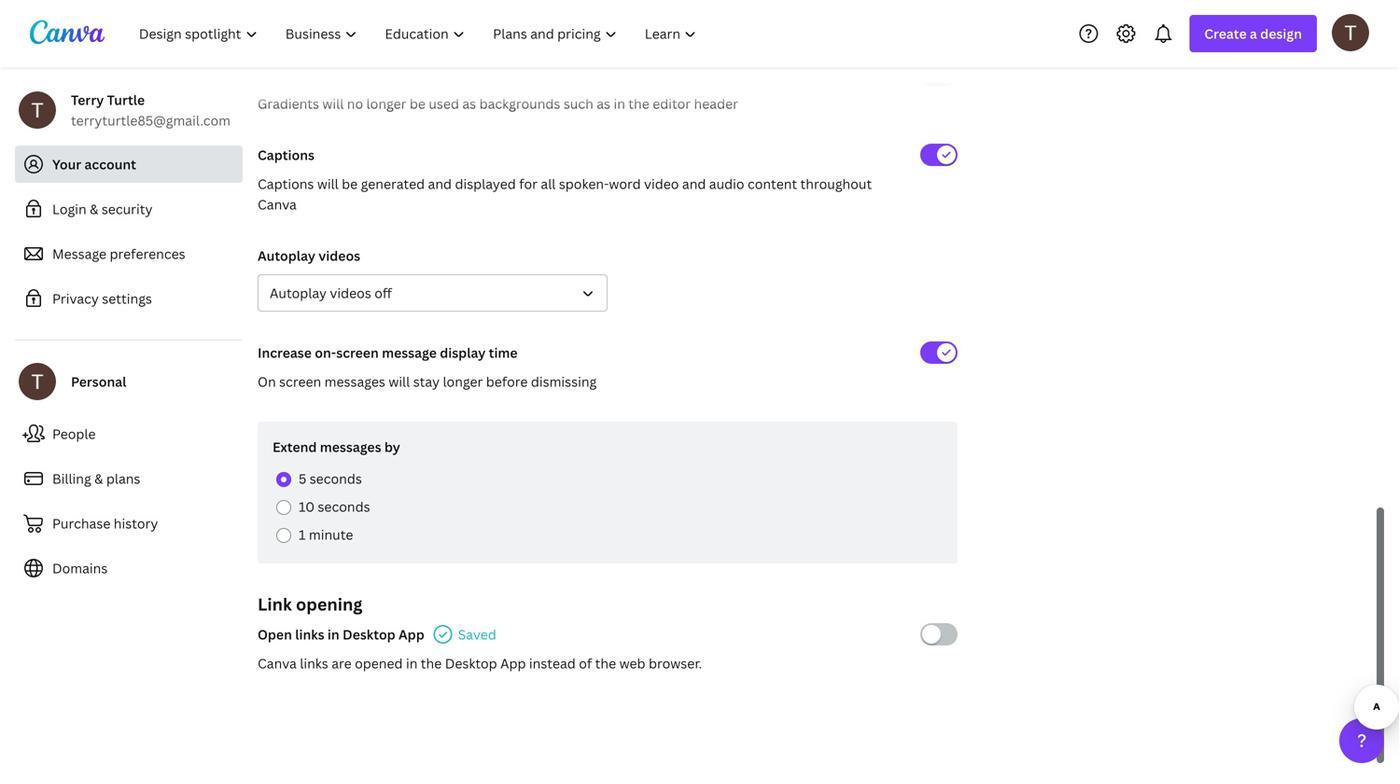 Task type: vqa. For each thing, say whether or not it's contained in the screenshot.
the Simple White Classic Organic Shapes Letterhead 'link'
no



Task type: describe. For each thing, give the bounding box(es) containing it.
people
[[52, 425, 96, 443]]

used
[[429, 95, 459, 113]]

1 vertical spatial app
[[501, 655, 526, 673]]

links for are
[[300, 655, 329, 673]]

purchase history
[[52, 515, 158, 533]]

0 horizontal spatial app
[[399, 626, 425, 644]]

captions for captions will be generated and displayed for all spoken-word video and audio content throughout canva
[[258, 175, 314, 193]]

0 vertical spatial desktop
[[343, 626, 396, 644]]

message
[[382, 344, 437, 362]]

editor
[[653, 95, 691, 113]]

backgrounds
[[480, 95, 561, 113]]

terry turtle image
[[1333, 14, 1370, 51]]

1 vertical spatial desktop
[[445, 655, 497, 673]]

1 horizontal spatial in
[[406, 655, 418, 673]]

1 vertical spatial in
[[328, 626, 340, 644]]

canva inside the captions will be generated and displayed for all spoken-word video and audio content throughout canva
[[258, 196, 297, 213]]

gradients
[[258, 95, 319, 113]]

0 horizontal spatial the
[[421, 655, 442, 673]]

instead
[[529, 655, 576, 673]]

privacy settings link
[[15, 280, 243, 317]]

1 horizontal spatial the
[[595, 655, 616, 673]]

spoken-
[[559, 175, 609, 193]]

2 as from the left
[[597, 95, 611, 113]]

captions for captions
[[258, 146, 315, 164]]

link
[[258, 593, 292, 616]]

autoplay videos off
[[270, 284, 392, 302]]

be inside the captions will be generated and displayed for all spoken-word video and audio content throughout canva
[[342, 175, 358, 193]]

1 vertical spatial messages
[[320, 438, 382, 456]]

opening
[[296, 593, 363, 616]]

your account
[[52, 155, 136, 173]]

canva links are opened in the desktop app instead of the web browser.
[[258, 655, 703, 673]]

terryturtle85@gmail.com
[[71, 112, 231, 129]]

word
[[609, 175, 641, 193]]

design
[[1261, 25, 1303, 42]]

opened
[[355, 655, 403, 673]]

create a design
[[1205, 25, 1303, 42]]

0 vertical spatial messages
[[325, 373, 386, 391]]

stay
[[413, 373, 440, 391]]

throughout
[[801, 175, 872, 193]]

content
[[748, 175, 798, 193]]

login & security
[[52, 200, 153, 218]]

1 vertical spatial screen
[[279, 373, 321, 391]]

login & security link
[[15, 190, 243, 228]]

links for in
[[295, 626, 325, 644]]

login
[[52, 200, 87, 218]]

autoplay for autoplay videos
[[258, 247, 316, 265]]

increase
[[258, 344, 312, 362]]

seconds for 10 seconds
[[318, 498, 370, 516]]

Autoplay videos off button
[[258, 275, 608, 312]]

dismissing
[[531, 373, 597, 391]]

1 horizontal spatial longer
[[443, 373, 483, 391]]

top level navigation element
[[127, 15, 713, 52]]

10
[[299, 498, 315, 516]]

off
[[375, 284, 392, 302]]

on
[[258, 373, 276, 391]]

privacy
[[52, 290, 99, 308]]

autoplay videos
[[258, 247, 361, 265]]

high
[[258, 66, 287, 84]]

5 seconds
[[299, 470, 362, 488]]

message preferences
[[52, 245, 185, 263]]

message preferences link
[[15, 235, 243, 273]]

video
[[644, 175, 679, 193]]

link opening
[[258, 593, 363, 616]]

settings
[[102, 290, 152, 308]]

2 horizontal spatial the
[[629, 95, 650, 113]]

increase on-screen message display time
[[258, 344, 518, 362]]

will for be
[[317, 175, 339, 193]]

high color contrast
[[258, 66, 380, 84]]

plans
[[106, 470, 140, 488]]

such
[[564, 95, 594, 113]]

high color contrast image
[[956, 65, 990, 84]]

gradients will no longer be used as backgrounds such as in the editor header
[[258, 95, 739, 113]]

on-
[[315, 344, 336, 362]]

domains link
[[15, 550, 243, 587]]

before
[[486, 373, 528, 391]]

domains
[[52, 560, 108, 578]]

no
[[347, 95, 363, 113]]

message
[[52, 245, 107, 263]]

purchase history link
[[15, 505, 243, 543]]

generated
[[361, 175, 425, 193]]

2 canva from the top
[[258, 655, 297, 673]]

browser.
[[649, 655, 703, 673]]

billing & plans link
[[15, 460, 243, 498]]

account
[[85, 155, 136, 173]]

extend messages by
[[273, 438, 400, 456]]



Task type: locate. For each thing, give the bounding box(es) containing it.
0 horizontal spatial in
[[328, 626, 340, 644]]

1 horizontal spatial app
[[501, 655, 526, 673]]

1 canva from the top
[[258, 196, 297, 213]]

will left stay
[[389, 373, 410, 391]]

on screen messages will stay longer before dismissing
[[258, 373, 597, 391]]

0 horizontal spatial and
[[428, 175, 452, 193]]

0 vertical spatial will
[[323, 95, 344, 113]]

by
[[385, 438, 400, 456]]

in right opened
[[406, 655, 418, 673]]

videos left off
[[330, 284, 371, 302]]

videos inside "button"
[[330, 284, 371, 302]]

terry
[[71, 91, 104, 109]]

turtle
[[107, 91, 145, 109]]

0 vertical spatial &
[[90, 200, 98, 218]]

captions
[[258, 146, 315, 164], [258, 175, 314, 193]]

in right such
[[614, 95, 626, 113]]

and
[[428, 175, 452, 193], [683, 175, 706, 193]]

links
[[295, 626, 325, 644], [300, 655, 329, 673]]

10 seconds
[[299, 498, 370, 516]]

captions inside the captions will be generated and displayed for all spoken-word video and audio content throughout canva
[[258, 175, 314, 193]]

be
[[410, 95, 426, 113], [342, 175, 358, 193]]

a
[[1250, 25, 1258, 42]]

will for no
[[323, 95, 344, 113]]

open
[[258, 626, 292, 644]]

canva
[[258, 196, 297, 213], [258, 655, 297, 673]]

open links in desktop app
[[258, 626, 425, 644]]

videos for autoplay videos
[[319, 247, 361, 265]]

autoplay for autoplay videos off
[[270, 284, 327, 302]]

links left "are"
[[300, 655, 329, 673]]

for
[[519, 175, 538, 193]]

1 vertical spatial videos
[[330, 284, 371, 302]]

in up "are"
[[328, 626, 340, 644]]

1 vertical spatial autoplay
[[270, 284, 327, 302]]

1 vertical spatial &
[[94, 470, 103, 488]]

1 vertical spatial canva
[[258, 655, 297, 673]]

1 horizontal spatial desktop
[[445, 655, 497, 673]]

privacy settings
[[52, 290, 152, 308]]

the right of
[[595, 655, 616, 673]]

desktop down saved in the bottom of the page
[[445, 655, 497, 673]]

videos up autoplay videos off at left top
[[319, 247, 361, 265]]

0 vertical spatial be
[[410, 95, 426, 113]]

your account link
[[15, 146, 243, 183]]

as right such
[[597, 95, 611, 113]]

in
[[614, 95, 626, 113], [328, 626, 340, 644], [406, 655, 418, 673]]

audio
[[710, 175, 745, 193]]

canva up autoplay videos
[[258, 196, 297, 213]]

longer down the display
[[443, 373, 483, 391]]

history
[[114, 515, 158, 533]]

1 vertical spatial links
[[300, 655, 329, 673]]

0 vertical spatial canva
[[258, 196, 297, 213]]

seconds up the 10 seconds
[[310, 470, 362, 488]]

&
[[90, 200, 98, 218], [94, 470, 103, 488]]

1 captions from the top
[[258, 146, 315, 164]]

& left plans
[[94, 470, 103, 488]]

terry turtle terryturtle85@gmail.com
[[71, 91, 231, 129]]

the left the 'editor'
[[629, 95, 650, 113]]

desktop up opened
[[343, 626, 396, 644]]

0 horizontal spatial desktop
[[343, 626, 396, 644]]

1 horizontal spatial screen
[[336, 344, 379, 362]]

captions up autoplay videos
[[258, 175, 314, 193]]

1 and from the left
[[428, 175, 452, 193]]

& right login
[[90, 200, 98, 218]]

1 vertical spatial seconds
[[318, 498, 370, 516]]

screen
[[336, 344, 379, 362], [279, 373, 321, 391]]

the
[[629, 95, 650, 113], [421, 655, 442, 673], [595, 655, 616, 673]]

displayed
[[455, 175, 516, 193]]

1 horizontal spatial as
[[597, 95, 611, 113]]

2 horizontal spatial in
[[614, 95, 626, 113]]

0 vertical spatial videos
[[319, 247, 361, 265]]

desktop
[[343, 626, 396, 644], [445, 655, 497, 673]]

2 vertical spatial in
[[406, 655, 418, 673]]

create a design button
[[1190, 15, 1318, 52]]

screen down increase
[[279, 373, 321, 391]]

0 vertical spatial captions
[[258, 146, 315, 164]]

security
[[102, 200, 153, 218]]

autoplay inside "button"
[[270, 284, 327, 302]]

extend
[[273, 438, 317, 456]]

2 vertical spatial will
[[389, 373, 410, 391]]

videos
[[319, 247, 361, 265], [330, 284, 371, 302]]

messages up 5 seconds
[[320, 438, 382, 456]]

create
[[1205, 25, 1247, 42]]

captions will be generated and displayed for all spoken-word video and audio content throughout canva
[[258, 175, 872, 213]]

seconds up 'minute'
[[318, 498, 370, 516]]

extend messages by option group
[[273, 465, 943, 549]]

autoplay down autoplay videos
[[270, 284, 327, 302]]

0 vertical spatial screen
[[336, 344, 379, 362]]

be left generated
[[342, 175, 358, 193]]

personal
[[71, 373, 126, 391]]

1 vertical spatial longer
[[443, 373, 483, 391]]

captions down gradients
[[258, 146, 315, 164]]

1
[[299, 526, 306, 544]]

longer right 'no'
[[367, 95, 407, 113]]

2 and from the left
[[683, 175, 706, 193]]

messages down on-
[[325, 373, 386, 391]]

1 vertical spatial be
[[342, 175, 358, 193]]

will left generated
[[317, 175, 339, 193]]

billing & plans
[[52, 470, 140, 488]]

2 captions from the top
[[258, 175, 314, 193]]

app
[[399, 626, 425, 644], [501, 655, 526, 673]]

will inside the captions will be generated and displayed for all spoken-word video and audio content throughout canva
[[317, 175, 339, 193]]

1 vertical spatial will
[[317, 175, 339, 193]]

time
[[489, 344, 518, 362]]

links down 'link opening'
[[295, 626, 325, 644]]

will left 'no'
[[323, 95, 344, 113]]

and right video
[[683, 175, 706, 193]]

app up opened
[[399, 626, 425, 644]]

all
[[541, 175, 556, 193]]

messages
[[325, 373, 386, 391], [320, 438, 382, 456]]

5
[[299, 470, 307, 488]]

people link
[[15, 416, 243, 453]]

& for login
[[90, 200, 98, 218]]

1 minute
[[299, 526, 353, 544]]

are
[[332, 655, 352, 673]]

contrast
[[326, 66, 380, 84]]

screen left message
[[336, 344, 379, 362]]

canva down open
[[258, 655, 297, 673]]

of
[[579, 655, 592, 673]]

0 vertical spatial in
[[614, 95, 626, 113]]

seconds for 5 seconds
[[310, 470, 362, 488]]

& for billing
[[94, 470, 103, 488]]

web
[[620, 655, 646, 673]]

app left the instead
[[501, 655, 526, 673]]

1 vertical spatial captions
[[258, 175, 314, 193]]

will
[[323, 95, 344, 113], [317, 175, 339, 193], [389, 373, 410, 391]]

billing
[[52, 470, 91, 488]]

1 as from the left
[[463, 95, 476, 113]]

display
[[440, 344, 486, 362]]

0 vertical spatial longer
[[367, 95, 407, 113]]

autoplay up autoplay videos off at left top
[[258, 247, 316, 265]]

0 vertical spatial autoplay
[[258, 247, 316, 265]]

as right used
[[463, 95, 476, 113]]

1 horizontal spatial and
[[683, 175, 706, 193]]

0 vertical spatial links
[[295, 626, 325, 644]]

seconds
[[310, 470, 362, 488], [318, 498, 370, 516]]

be left used
[[410, 95, 426, 113]]

0 vertical spatial seconds
[[310, 470, 362, 488]]

1 horizontal spatial be
[[410, 95, 426, 113]]

0 horizontal spatial be
[[342, 175, 358, 193]]

0 horizontal spatial longer
[[367, 95, 407, 113]]

videos for autoplay videos off
[[330, 284, 371, 302]]

your
[[52, 155, 81, 173]]

purchase
[[52, 515, 111, 533]]

color
[[290, 66, 323, 84]]

header
[[694, 95, 739, 113]]

minute
[[309, 526, 353, 544]]

longer
[[367, 95, 407, 113], [443, 373, 483, 391]]

and left displayed
[[428, 175, 452, 193]]

saved
[[458, 626, 497, 644]]

0 horizontal spatial as
[[463, 95, 476, 113]]

autoplay
[[258, 247, 316, 265], [270, 284, 327, 302]]

preferences
[[110, 245, 185, 263]]

0 horizontal spatial screen
[[279, 373, 321, 391]]

0 vertical spatial app
[[399, 626, 425, 644]]

the right opened
[[421, 655, 442, 673]]



